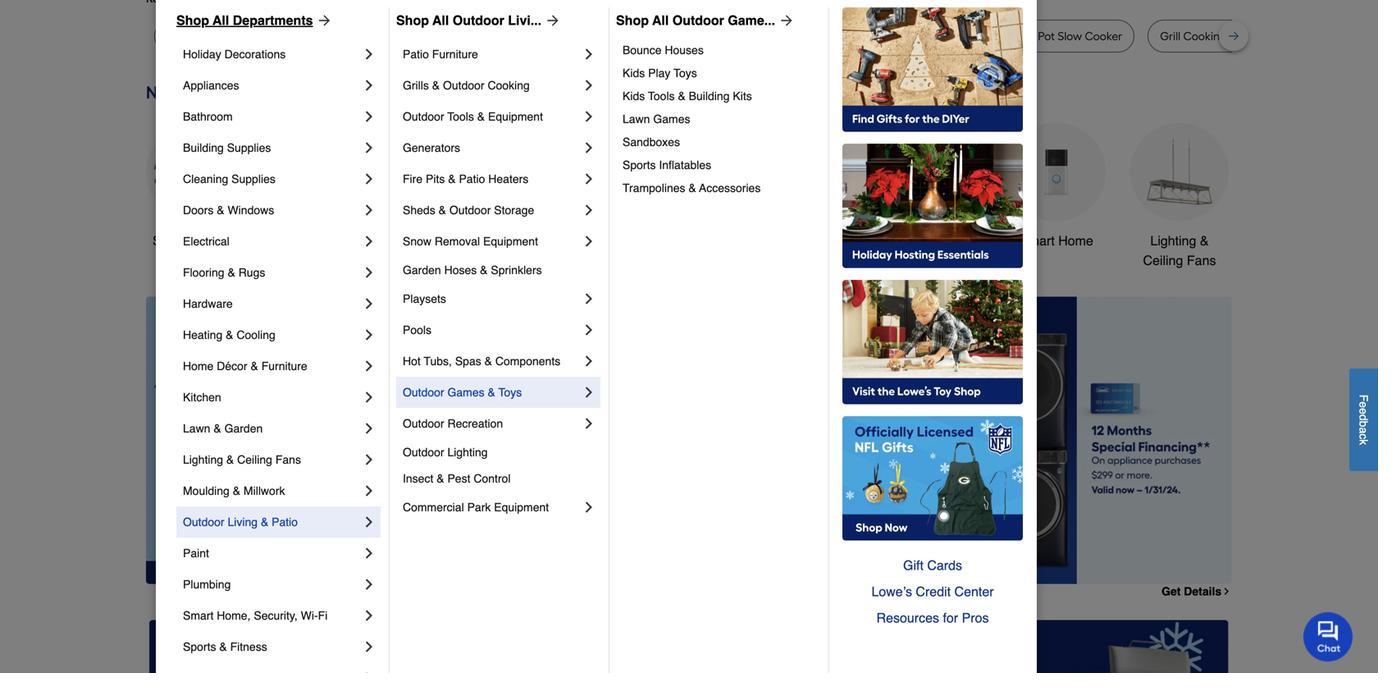 Task type: describe. For each thing, give the bounding box(es) containing it.
fire
[[403, 172, 423, 185]]

details
[[1185, 585, 1222, 598]]

grills & outdoor cooking
[[403, 79, 530, 92]]

1 vertical spatial furniture
[[262, 360, 308, 373]]

f e e d b a c k
[[1358, 395, 1371, 445]]

decorations for christmas
[[530, 253, 600, 268]]

components
[[496, 355, 561, 368]]

snow removal equipment
[[403, 235, 538, 248]]

chat invite button image
[[1304, 612, 1354, 662]]

0 vertical spatial fans
[[1188, 253, 1217, 268]]

pest
[[448, 472, 471, 485]]

patio furniture
[[403, 48, 478, 61]]

games for lawn
[[654, 112, 691, 126]]

heaters
[[489, 172, 529, 185]]

1 vertical spatial garden
[[225, 422, 263, 435]]

smart home link
[[1008, 123, 1106, 251]]

up to 30 percent off select major appliances. plus, save up to an extra $750 on major appliances. image
[[437, 297, 1233, 584]]

commercial park equipment link
[[403, 492, 581, 523]]

0 horizontal spatial outdoor tools & equipment link
[[403, 101, 581, 132]]

microwave countertop
[[491, 29, 611, 43]]

smart for smart home
[[1020, 233, 1055, 248]]

holiday hosting essentials. image
[[843, 144, 1024, 268]]

crock for crock pot slow cooker
[[1005, 29, 1036, 43]]

sports for sports inflatables
[[623, 158, 656, 172]]

smart for smart home, security, wi-fi
[[183, 609, 214, 622]]

building supplies
[[183, 141, 271, 154]]

1 horizontal spatial bathroom
[[906, 233, 963, 248]]

3 pot from the left
[[857, 29, 874, 43]]

all for shop all deals
[[187, 233, 201, 248]]

bounce houses link
[[623, 39, 818, 62]]

christmas decorations
[[530, 233, 600, 268]]

home décor & furniture link
[[183, 350, 361, 382]]

sports inflatables
[[623, 158, 712, 172]]

hot
[[403, 355, 421, 368]]

get up to 2 free select tools or batteries when you buy 1 with select purchases. image
[[149, 620, 492, 673]]

inflatables
[[659, 158, 712, 172]]

shop all outdoor livi... link
[[396, 11, 562, 30]]

officially licensed n f l gifts. shop now. image
[[843, 416, 1024, 541]]

outdoor games & toys link
[[403, 377, 581, 408]]

heating
[[183, 328, 223, 341]]

instant
[[912, 29, 948, 43]]

sheds & outdoor storage link
[[403, 195, 581, 226]]

gift
[[904, 558, 924, 573]]

2 cooker from the left
[[416, 29, 453, 43]]

rugs
[[239, 266, 265, 279]]

a
[[1358, 427, 1371, 434]]

smart home
[[1020, 233, 1094, 248]]

hardware
[[183, 297, 233, 310]]

get details
[[1162, 585, 1222, 598]]

deals
[[204, 233, 238, 248]]

visit the lowe's toy shop. image
[[843, 280, 1024, 405]]

kitchen
[[183, 391, 221, 404]]

patio for fire pits & patio heaters
[[459, 172, 485, 185]]

smart home, security, wi-fi link
[[183, 600, 361, 631]]

shop all departments link
[[176, 11, 333, 30]]

moulding
[[183, 484, 230, 497]]

1 horizontal spatial lighting
[[448, 446, 488, 459]]

tools inside outdoor tools & equipment
[[815, 233, 845, 248]]

insect
[[403, 472, 434, 485]]

heating & cooling link
[[183, 319, 361, 350]]

1 vertical spatial toys
[[499, 386, 522, 399]]

playsets
[[403, 292, 446, 305]]

sandboxes
[[623, 135, 680, 149]]

0 horizontal spatial fans
[[276, 453, 301, 466]]

chevron right image for home décor & furniture
[[361, 358, 378, 374]]

chevron right image for playsets
[[581, 291, 598, 307]]

f
[[1358, 395, 1371, 402]]

sports & fitness link
[[183, 631, 361, 662]]

equipment inside outdoor tools & equipment
[[780, 253, 842, 268]]

arrow right image for shop all outdoor livi...
[[542, 12, 562, 29]]

1 vertical spatial ceiling
[[237, 453, 272, 466]]

millwork
[[244, 484, 285, 497]]

tubs,
[[424, 355, 452, 368]]

snow removal equipment link
[[403, 226, 581, 257]]

cleaning supplies link
[[183, 163, 361, 195]]

paint link
[[183, 538, 361, 569]]

resources
[[877, 610, 940, 625]]

cooling
[[237, 328, 276, 341]]

chevron right image for flooring & rugs
[[361, 264, 378, 281]]

recommended searches for you heading
[[146, 0, 1233, 7]]

fire pits & patio heaters link
[[403, 163, 581, 195]]

chevron right image for plumbing
[[361, 576, 378, 593]]

1 vertical spatial outdoor tools & equipment
[[764, 233, 858, 268]]

chevron right image for fire pits & patio heaters
[[581, 171, 598, 187]]

holiday decorations
[[183, 48, 286, 61]]

center
[[955, 584, 994, 599]]

chevron right image for doors & windows
[[361, 202, 378, 218]]

hot tubs, spas & components link
[[403, 346, 581, 377]]

0 vertical spatial lighting & ceiling fans
[[1144, 233, 1217, 268]]

supplies for building supplies
[[227, 141, 271, 154]]

shop for shop all outdoor livi...
[[396, 13, 429, 28]]

bounce
[[623, 44, 662, 57]]

lowe's credit center link
[[843, 579, 1024, 605]]

chevron right image for moulding & millwork
[[361, 483, 378, 499]]

supplies for cleaning supplies
[[232, 172, 276, 185]]

chevron right image for generators
[[581, 140, 598, 156]]

hot tubs, spas & components
[[403, 355, 561, 368]]

flooring
[[183, 266, 225, 279]]

all for shop all outdoor game...
[[653, 13, 669, 28]]

0 vertical spatial home
[[1059, 233, 1094, 248]]

home,
[[217, 609, 251, 622]]

sandboxes link
[[623, 131, 818, 153]]

patio for outdoor living & patio
[[272, 515, 298, 529]]

outdoor living & patio
[[183, 515, 298, 529]]

doors & windows link
[[183, 195, 361, 226]]

lawn for lawn & garden
[[183, 422, 211, 435]]

lawn games
[[623, 112, 691, 126]]

building supplies link
[[183, 132, 361, 163]]

kids for kids play toys
[[623, 66, 645, 80]]

generators
[[403, 141, 460, 154]]

c
[[1358, 434, 1371, 439]]

trampolines & accessories
[[623, 181, 761, 195]]

chevron right image for hot tubs, spas & components
[[581, 353, 598, 369]]

3 slow from the left
[[1058, 29, 1083, 43]]

2 slow from the left
[[388, 29, 413, 43]]

fitness
[[230, 640, 267, 653]]

flooring & rugs link
[[183, 257, 361, 288]]

pools
[[403, 323, 432, 337]]

crock pot slow cooker
[[1005, 29, 1123, 43]]

control
[[474, 472, 511, 485]]

1 horizontal spatial bathroom link
[[885, 123, 983, 251]]

holiday
[[183, 48, 221, 61]]

grill
[[1161, 29, 1181, 43]]

chevron right image for hardware
[[361, 295, 378, 312]]

crock for crock pot cooking pot
[[758, 29, 788, 43]]

1 vertical spatial lighting & ceiling fans link
[[183, 444, 361, 475]]

cooking
[[488, 79, 530, 92]]

0 horizontal spatial building
[[183, 141, 224, 154]]

get
[[1162, 585, 1181, 598]]

flooring & rugs
[[183, 266, 265, 279]]

doors
[[183, 204, 214, 217]]



Task type: locate. For each thing, give the bounding box(es) containing it.
0 horizontal spatial garden
[[225, 422, 263, 435]]

chevron right image for paint
[[361, 545, 378, 561]]

1 e from the top
[[1358, 402, 1371, 408]]

3 cooker from the left
[[1085, 29, 1123, 43]]

patio inside outdoor living & patio link
[[272, 515, 298, 529]]

lowe's credit center
[[872, 584, 994, 599]]

new deals every day during 25 days of deals image
[[146, 79, 1233, 106]]

chevron right image for outdoor living & patio
[[361, 514, 378, 530]]

crock for crock pot
[[269, 29, 300, 43]]

cooker left 'grill'
[[1085, 29, 1123, 43]]

1 horizontal spatial lighting & ceiling fans link
[[1131, 123, 1230, 270]]

2 crock from the left
[[758, 29, 788, 43]]

lawn for lawn games
[[623, 112, 650, 126]]

building
[[689, 89, 730, 103], [183, 141, 224, 154]]

crock pot
[[269, 29, 319, 43]]

0 horizontal spatial shop
[[176, 13, 209, 28]]

0 vertical spatial lighting & ceiling fans link
[[1131, 123, 1230, 270]]

shop up slow cooker
[[176, 13, 209, 28]]

garden hoses & sprinklers
[[403, 263, 542, 277]]

smart
[[1020, 233, 1055, 248], [183, 609, 214, 622]]

0 horizontal spatial decorations
[[225, 48, 286, 61]]

chevron right image for sports & fitness
[[361, 639, 378, 655]]

chevron right image for electrical
[[361, 233, 378, 250]]

game...
[[728, 13, 776, 28]]

0 horizontal spatial lighting
[[183, 453, 223, 466]]

1 pot from the left
[[302, 29, 319, 43]]

0 horizontal spatial home
[[183, 360, 214, 373]]

shop for shop all departments
[[176, 13, 209, 28]]

all up slow cooker
[[213, 13, 229, 28]]

chevron right image for smart home, security, wi-fi
[[361, 607, 378, 624]]

up to 30 percent off select grills and accessories. image
[[887, 620, 1230, 673]]

supplies
[[227, 141, 271, 154], [232, 172, 276, 185]]

tools link
[[392, 123, 491, 251]]

0 vertical spatial decorations
[[225, 48, 286, 61]]

ceiling inside lighting & ceiling fans
[[1144, 253, 1184, 268]]

supplies up windows
[[232, 172, 276, 185]]

cooker
[[194, 29, 231, 43], [416, 29, 453, 43], [1085, 29, 1123, 43]]

insect & pest control
[[403, 472, 511, 485]]

chevron right image for patio furniture
[[581, 46, 598, 62]]

shop all outdoor livi...
[[396, 13, 542, 28]]

moulding & millwork
[[183, 484, 285, 497]]

all for shop all departments
[[213, 13, 229, 28]]

e up b
[[1358, 408, 1371, 414]]

pot
[[302, 29, 319, 43], [791, 29, 808, 43], [857, 29, 874, 43], [951, 29, 967, 43], [1039, 29, 1056, 43]]

3 crock from the left
[[1005, 29, 1036, 43]]

outdoor tools & equipment link down cooking
[[403, 101, 581, 132]]

1 horizontal spatial lawn
[[623, 112, 650, 126]]

patio down triple slow cooker
[[403, 48, 429, 61]]

crock down 'departments'
[[269, 29, 300, 43]]

chevron right image for building supplies
[[361, 140, 378, 156]]

sprinklers
[[491, 263, 542, 277]]

0 horizontal spatial slow
[[167, 29, 191, 43]]

1 horizontal spatial lighting & ceiling fans
[[1144, 233, 1217, 268]]

storage
[[494, 204, 535, 217]]

decorations down the christmas
[[530, 253, 600, 268]]

sports inside sports inflatables link
[[623, 158, 656, 172]]

1 vertical spatial bathroom
[[906, 233, 963, 248]]

supplies up 'cleaning supplies'
[[227, 141, 271, 154]]

lawn & garden
[[183, 422, 263, 435]]

pot for crock pot slow cooker
[[1039, 29, 1056, 43]]

bounce houses
[[623, 44, 704, 57]]

0 horizontal spatial lawn
[[183, 422, 211, 435]]

sheds
[[403, 204, 436, 217]]

0 horizontal spatial furniture
[[262, 360, 308, 373]]

ceiling
[[1144, 253, 1184, 268], [237, 453, 272, 466]]

chevron right image for bathroom
[[361, 108, 378, 125]]

lawn down kitchen
[[183, 422, 211, 435]]

1 horizontal spatial cooker
[[416, 29, 453, 43]]

hoses
[[445, 263, 477, 277]]

shop inside 'shop all outdoor livi...' link
[[396, 13, 429, 28]]

credit
[[916, 584, 951, 599]]

chevron right image for cleaning supplies
[[361, 171, 378, 187]]

kids for kids tools & building kits
[[623, 89, 645, 103]]

doors & windows
[[183, 204, 274, 217]]

outdoor recreation
[[403, 417, 503, 430]]

home décor & furniture
[[183, 360, 308, 373]]

chevron right image for commercial park equipment
[[581, 499, 598, 515]]

0 vertical spatial arrow right image
[[776, 12, 795, 29]]

all up the patio furniture
[[433, 13, 449, 28]]

kids down bounce
[[623, 66, 645, 80]]

holiday decorations link
[[183, 39, 361, 70]]

1 vertical spatial sports
[[183, 640, 216, 653]]

0 vertical spatial kids
[[623, 66, 645, 80]]

0 horizontal spatial crock
[[269, 29, 300, 43]]

1 horizontal spatial games
[[654, 112, 691, 126]]

1 vertical spatial home
[[183, 360, 214, 373]]

patio inside fire pits & patio heaters link
[[459, 172, 485, 185]]

1 horizontal spatial smart
[[1020, 233, 1055, 248]]

décor
[[217, 360, 248, 373]]

1 horizontal spatial decorations
[[530, 253, 600, 268]]

chevron right image for outdoor games & toys
[[581, 384, 598, 401]]

0 vertical spatial bathroom
[[183, 110, 233, 123]]

shop all departments
[[176, 13, 313, 28]]

generators link
[[403, 132, 581, 163]]

1 horizontal spatial fans
[[1188, 253, 1217, 268]]

arrow right image inside shop all departments link
[[313, 12, 333, 29]]

& inside 'link'
[[233, 484, 241, 497]]

2 horizontal spatial lighting
[[1151, 233, 1197, 248]]

chevron right image for appliances
[[361, 77, 378, 94]]

gift cards link
[[843, 552, 1024, 579]]

0 horizontal spatial lighting & ceiling fans
[[183, 453, 301, 466]]

1 kids from the top
[[623, 66, 645, 80]]

1 horizontal spatial cooking
[[1184, 29, 1228, 43]]

pot for crock pot cooking pot
[[791, 29, 808, 43]]

countertop
[[550, 29, 611, 43]]

up to 35 percent off select small appliances. image
[[518, 620, 861, 673]]

arrow right image
[[313, 12, 333, 29], [542, 12, 562, 29]]

shop these last-minute gifts. $99 or less. quantities are limited and won't last. image
[[146, 297, 411, 584]]

0 vertical spatial garden
[[403, 263, 441, 277]]

arrow right image inside the 'shop all outdoor game...' link
[[776, 12, 795, 29]]

toys down components
[[499, 386, 522, 399]]

chevron right image for snow removal equipment
[[581, 233, 598, 250]]

0 horizontal spatial bathroom
[[183, 110, 233, 123]]

shop up triple slow cooker
[[396, 13, 429, 28]]

1 horizontal spatial ceiling
[[1144, 253, 1184, 268]]

pot for crock pot
[[302, 29, 319, 43]]

0 horizontal spatial cooker
[[194, 29, 231, 43]]

games inside lawn games link
[[654, 112, 691, 126]]

2 shop from the left
[[396, 13, 429, 28]]

2 arrow right image from the left
[[542, 12, 562, 29]]

triple
[[357, 29, 386, 43]]

scroll to item #4 image
[[873, 554, 912, 561]]

1 vertical spatial kids
[[623, 89, 645, 103]]

0 vertical spatial sports
[[623, 158, 656, 172]]

arrow right image
[[776, 12, 795, 29], [1202, 440, 1219, 457]]

1 horizontal spatial slow
[[388, 29, 413, 43]]

2 cooking from the left
[[1184, 29, 1228, 43]]

shop all outdoor game...
[[616, 13, 776, 28]]

1 crock from the left
[[269, 29, 300, 43]]

grate
[[1231, 29, 1261, 43]]

resources for pros link
[[843, 605, 1024, 631]]

lowe's
[[872, 584, 913, 599]]

0 vertical spatial games
[[654, 112, 691, 126]]

3 shop from the left
[[616, 13, 649, 28]]

shop up bounce
[[616, 13, 649, 28]]

appliances link
[[183, 70, 361, 101]]

rack
[[1326, 29, 1351, 43]]

0 vertical spatial toys
[[674, 66, 698, 80]]

0 vertical spatial ceiling
[[1144, 253, 1184, 268]]

2 horizontal spatial shop
[[616, 13, 649, 28]]

arrow right image up "crock pot"
[[313, 12, 333, 29]]

decorations for holiday
[[225, 48, 286, 61]]

games inside outdoor games & toys link
[[448, 386, 485, 399]]

patio inside patio furniture link
[[403, 48, 429, 61]]

electrical
[[183, 235, 230, 248]]

0 vertical spatial lawn
[[623, 112, 650, 126]]

chevron right image for lighting & ceiling fans
[[361, 451, 378, 468]]

0 horizontal spatial ceiling
[[237, 453, 272, 466]]

1 vertical spatial supplies
[[232, 172, 276, 185]]

outdoor tools & equipment link
[[403, 101, 581, 132], [762, 123, 860, 270]]

shop inside shop all departments link
[[176, 13, 209, 28]]

building up cleaning
[[183, 141, 224, 154]]

arrow right image inside 'shop all outdoor livi...' link
[[542, 12, 562, 29]]

arrow right image for shop all departments
[[313, 12, 333, 29]]

commercial park equipment
[[403, 501, 549, 514]]

lawn up sandboxes
[[623, 112, 650, 126]]

0 horizontal spatial outdoor tools & equipment
[[403, 110, 543, 123]]

games down 'kids tools & building kits'
[[654, 112, 691, 126]]

chevron right image for sheds & outdoor storage
[[581, 202, 598, 218]]

chevron right image for holiday decorations
[[361, 46, 378, 62]]

sports left fitness
[[183, 640, 216, 653]]

1 horizontal spatial crock
[[758, 29, 788, 43]]

outdoor tools & equipment link right accessories
[[762, 123, 860, 270]]

& inside outdoor tools & equipment
[[849, 233, 858, 248]]

0 horizontal spatial toys
[[499, 386, 522, 399]]

2 e from the top
[[1358, 408, 1371, 414]]

1 arrow right image from the left
[[313, 12, 333, 29]]

1 horizontal spatial arrow right image
[[542, 12, 562, 29]]

chevron right image for heating & cooling
[[361, 327, 378, 343]]

f e e d b a c k button
[[1350, 369, 1379, 471]]

spas
[[455, 355, 482, 368]]

equipment
[[488, 110, 543, 123], [483, 235, 538, 248], [780, 253, 842, 268], [494, 501, 549, 514]]

pot for instant pot
[[951, 29, 967, 43]]

crock pot cooking pot
[[758, 29, 874, 43]]

1 horizontal spatial home
[[1059, 233, 1094, 248]]

1 horizontal spatial garden
[[403, 263, 441, 277]]

0 horizontal spatial arrow right image
[[776, 12, 795, 29]]

0 horizontal spatial arrow right image
[[313, 12, 333, 29]]

chevron right image for outdoor tools & equipment
[[581, 108, 598, 125]]

1 vertical spatial decorations
[[530, 253, 600, 268]]

0 vertical spatial building
[[689, 89, 730, 103]]

2 vertical spatial patio
[[272, 515, 298, 529]]

grill cooking grate & warming rack
[[1161, 29, 1351, 43]]

decorations down shop all departments link
[[225, 48, 286, 61]]

0 vertical spatial supplies
[[227, 141, 271, 154]]

outdoor lighting
[[403, 446, 488, 459]]

1 horizontal spatial toys
[[674, 66, 698, 80]]

chevron right image
[[361, 46, 378, 62], [581, 46, 598, 62], [361, 77, 378, 94], [361, 108, 378, 125], [581, 108, 598, 125], [361, 140, 378, 156], [581, 140, 598, 156], [361, 202, 378, 218], [581, 233, 598, 250], [361, 264, 378, 281], [581, 291, 598, 307], [361, 295, 378, 312], [361, 358, 378, 374], [581, 384, 598, 401], [361, 389, 378, 405], [581, 415, 598, 432], [361, 483, 378, 499], [361, 514, 378, 530], [361, 545, 378, 561], [1222, 586, 1233, 596], [361, 607, 378, 624], [361, 670, 378, 673]]

windows
[[228, 204, 274, 217]]

arrow right image up microwave countertop
[[542, 12, 562, 29]]

tools
[[648, 89, 675, 103], [448, 110, 474, 123], [426, 233, 457, 248], [815, 233, 845, 248]]

garden up playsets
[[403, 263, 441, 277]]

0 horizontal spatial patio
[[272, 515, 298, 529]]

2 horizontal spatial slow
[[1058, 29, 1083, 43]]

1 slow from the left
[[167, 29, 191, 43]]

0 vertical spatial patio
[[403, 48, 429, 61]]

cooker up the patio furniture
[[416, 29, 453, 43]]

slow
[[167, 29, 191, 43], [388, 29, 413, 43], [1058, 29, 1083, 43]]

1 horizontal spatial outdoor tools & equipment link
[[762, 123, 860, 270]]

games down spas
[[448, 386, 485, 399]]

2 horizontal spatial crock
[[1005, 29, 1036, 43]]

crock down game...
[[758, 29, 788, 43]]

find gifts for the diyer. image
[[843, 7, 1024, 132]]

0 horizontal spatial smart
[[183, 609, 214, 622]]

playsets link
[[403, 283, 581, 314]]

chevron right image inside get details 'link'
[[1222, 586, 1233, 596]]

houses
[[665, 44, 704, 57]]

crock right instant pot
[[1005, 29, 1036, 43]]

lighting
[[1151, 233, 1197, 248], [448, 446, 488, 459], [183, 453, 223, 466]]

2 pot from the left
[[791, 29, 808, 43]]

cooking
[[811, 29, 855, 43], [1184, 29, 1228, 43]]

e up d
[[1358, 402, 1371, 408]]

trampolines & accessories link
[[623, 176, 818, 199]]

smart home, security, wi-fi
[[183, 609, 328, 622]]

cleaning
[[183, 172, 228, 185]]

2 horizontal spatial cooker
[[1085, 29, 1123, 43]]

all for shop all outdoor livi...
[[433, 13, 449, 28]]

furniture up grills & outdoor cooking
[[432, 48, 478, 61]]

1 horizontal spatial building
[[689, 89, 730, 103]]

outdoor tools & equipment
[[403, 110, 543, 123], [764, 233, 858, 268]]

1 vertical spatial lawn
[[183, 422, 211, 435]]

sports inflatables link
[[623, 153, 818, 176]]

1 vertical spatial building
[[183, 141, 224, 154]]

patio
[[403, 48, 429, 61], [459, 172, 485, 185], [272, 515, 298, 529]]

games for outdoor
[[448, 386, 485, 399]]

outdoor games & toys
[[403, 386, 522, 399]]

patio down moulding & millwork 'link'
[[272, 515, 298, 529]]

garden down kitchen link
[[225, 422, 263, 435]]

toys down the houses
[[674, 66, 698, 80]]

chevron right image for outdoor recreation
[[581, 415, 598, 432]]

commercial
[[403, 501, 464, 514]]

2 horizontal spatial patio
[[459, 172, 485, 185]]

0 horizontal spatial games
[[448, 386, 485, 399]]

0 horizontal spatial lighting & ceiling fans link
[[183, 444, 361, 475]]

1 horizontal spatial outdoor tools & equipment
[[764, 233, 858, 268]]

5 pot from the left
[[1039, 29, 1056, 43]]

1 cooker from the left
[[194, 29, 231, 43]]

park
[[467, 501, 491, 514]]

fire pits & patio heaters
[[403, 172, 529, 185]]

shop inside the 'shop all outdoor game...' link
[[616, 13, 649, 28]]

chevron right image for pools
[[581, 322, 598, 338]]

1 vertical spatial smart
[[183, 609, 214, 622]]

1 horizontal spatial arrow right image
[[1202, 440, 1219, 457]]

0 vertical spatial outdoor tools & equipment
[[403, 110, 543, 123]]

1 vertical spatial lighting & ceiling fans
[[183, 453, 301, 466]]

shop
[[153, 233, 183, 248]]

&
[[1263, 29, 1271, 43], [432, 79, 440, 92], [678, 89, 686, 103], [478, 110, 485, 123], [448, 172, 456, 185], [689, 181, 697, 195], [217, 204, 225, 217], [439, 204, 446, 217], [849, 233, 858, 248], [1201, 233, 1210, 248], [480, 263, 488, 277], [228, 266, 235, 279], [226, 328, 234, 341], [485, 355, 492, 368], [251, 360, 258, 373], [488, 386, 496, 399], [214, 422, 221, 435], [226, 453, 234, 466], [437, 472, 445, 485], [233, 484, 241, 497], [261, 515, 269, 529], [219, 640, 227, 653]]

patio up the sheds & outdoor storage on the left
[[459, 172, 485, 185]]

pros
[[962, 610, 989, 625]]

sports
[[623, 158, 656, 172], [183, 640, 216, 653]]

christmas
[[535, 233, 594, 248]]

living
[[228, 515, 258, 529]]

0 vertical spatial smart
[[1020, 233, 1055, 248]]

2 kids from the top
[[623, 89, 645, 103]]

for
[[943, 610, 959, 625]]

1 vertical spatial patio
[[459, 172, 485, 185]]

1 horizontal spatial shop
[[396, 13, 429, 28]]

arrow left image
[[451, 440, 468, 457]]

1 vertical spatial arrow right image
[[1202, 440, 1219, 457]]

shop for shop all outdoor game...
[[616, 13, 649, 28]]

pools link
[[403, 314, 581, 346]]

furniture up kitchen link
[[262, 360, 308, 373]]

1 vertical spatial games
[[448, 386, 485, 399]]

1 horizontal spatial furniture
[[432, 48, 478, 61]]

sports down sandboxes
[[623, 158, 656, 172]]

kids up lawn games
[[623, 89, 645, 103]]

0 horizontal spatial cooking
[[811, 29, 855, 43]]

plumbing link
[[183, 569, 361, 600]]

0 horizontal spatial bathroom link
[[183, 101, 361, 132]]

grills
[[403, 79, 429, 92]]

chevron right image for lawn & garden
[[361, 420, 378, 437]]

all up food at top left
[[653, 13, 669, 28]]

1 shop from the left
[[176, 13, 209, 28]]

1 cooking from the left
[[811, 29, 855, 43]]

kids tools & building kits
[[623, 89, 752, 103]]

decorations
[[225, 48, 286, 61], [530, 253, 600, 268]]

all right shop
[[187, 233, 201, 248]]

outdoor inside outdoor tools & equipment
[[764, 233, 811, 248]]

0 vertical spatial furniture
[[432, 48, 478, 61]]

1 horizontal spatial patio
[[403, 48, 429, 61]]

1 horizontal spatial sports
[[623, 158, 656, 172]]

sports inside sports & fitness link
[[183, 640, 216, 653]]

cooker up holiday
[[194, 29, 231, 43]]

livi...
[[508, 13, 542, 28]]

chevron right image for kitchen
[[361, 389, 378, 405]]

warming
[[1274, 29, 1323, 43]]

building down kids play toys link
[[689, 89, 730, 103]]

4 pot from the left
[[951, 29, 967, 43]]

sports for sports & fitness
[[183, 640, 216, 653]]

0 horizontal spatial sports
[[183, 640, 216, 653]]

scroll to item #5 image
[[912, 554, 952, 561]]

chevron right image for grills & outdoor cooking
[[581, 77, 598, 94]]

shop
[[176, 13, 209, 28], [396, 13, 429, 28], [616, 13, 649, 28]]

scroll to item #2 image
[[794, 554, 834, 561]]

chevron right image
[[581, 77, 598, 94], [361, 171, 378, 187], [581, 171, 598, 187], [581, 202, 598, 218], [361, 233, 378, 250], [581, 322, 598, 338], [361, 327, 378, 343], [581, 353, 598, 369], [361, 420, 378, 437], [361, 451, 378, 468], [581, 499, 598, 515], [361, 576, 378, 593], [361, 639, 378, 655]]

garden
[[403, 263, 441, 277], [225, 422, 263, 435]]

trampolines
[[623, 181, 686, 195]]



Task type: vqa. For each thing, say whether or not it's contained in the screenshot.
Shaw Vinyl plank "button"
no



